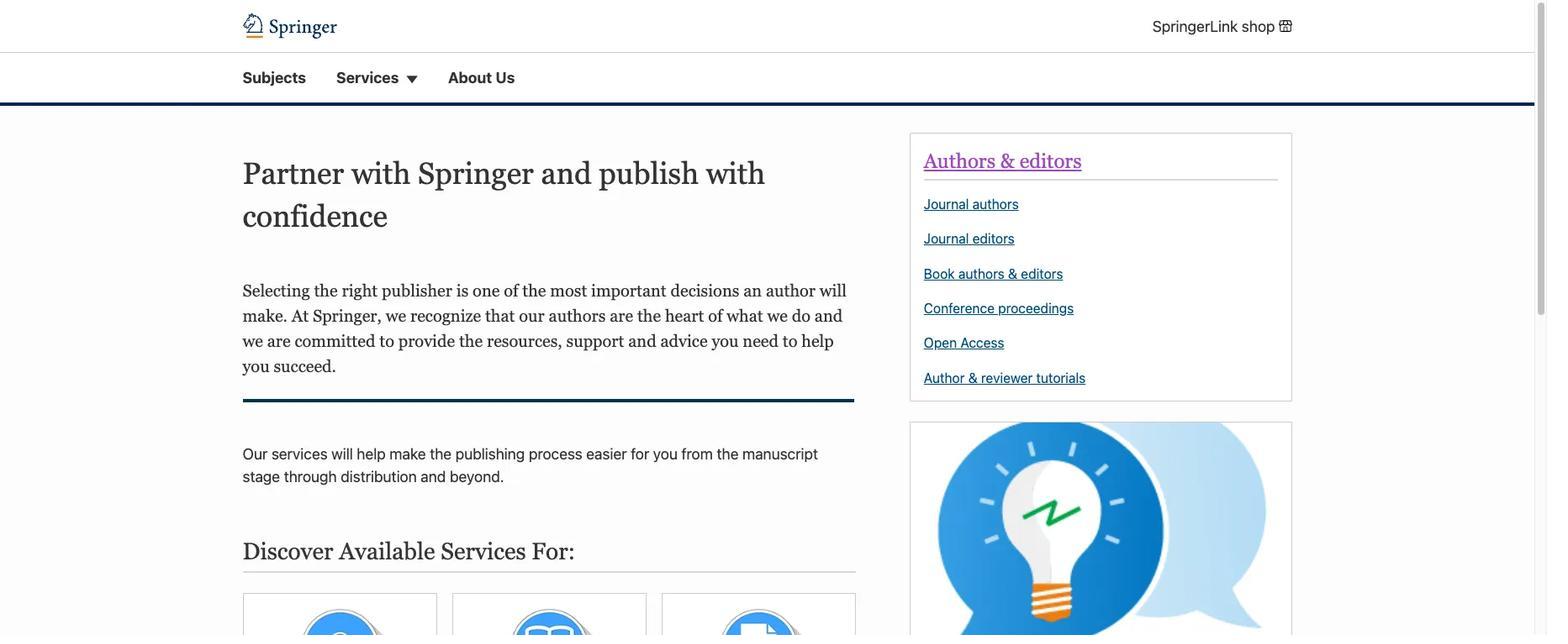 Task type: vqa. For each thing, say whether or not it's contained in the screenshot.
by
no



Task type: describe. For each thing, give the bounding box(es) containing it.
reviewer
[[981, 371, 1033, 386]]

2 to from the left
[[783, 332, 798, 351]]

discover
[[243, 538, 333, 565]]

the up the 'springer,' at the left of page
[[314, 282, 338, 300]]

subjects
[[243, 69, 306, 87]]

0 horizontal spatial are
[[267, 332, 291, 351]]

the up our
[[522, 282, 546, 300]]

open access
[[924, 336, 1004, 351]]

is
[[456, 282, 469, 300]]

distribution
[[341, 469, 417, 486]]

right
[[342, 282, 378, 300]]

most
[[550, 282, 587, 300]]

authors & editors link
[[924, 150, 1082, 173]]

need
[[743, 332, 779, 351]]

& for editors
[[1001, 150, 1015, 173]]

partner
[[243, 157, 344, 191]]

journal editors
[[924, 231, 1015, 247]]

journal for journal authors
[[924, 197, 969, 212]]

2 horizontal spatial we
[[767, 307, 788, 326]]

support
[[566, 332, 624, 351]]

author & reviewer tutorials link
[[924, 370, 1086, 387]]

1 vertical spatial of
[[708, 307, 723, 326]]

and inside our services will help make the publishing process easier for you from the manuscript stage through distribution and beyond.
[[421, 469, 446, 486]]

author
[[766, 282, 816, 300]]

from
[[682, 446, 713, 463]]

1 horizontal spatial you
[[712, 332, 739, 351]]

our services will help make the publishing process easier for you from the manuscript stage through distribution and beyond.
[[243, 446, 818, 486]]

beyond.
[[450, 469, 504, 486]]

editors inside journal editors link
[[973, 231, 1015, 247]]

1 to from the left
[[379, 332, 394, 351]]

tutorials
[[1036, 371, 1086, 386]]

available
[[339, 538, 435, 565]]

manuscript
[[742, 446, 818, 463]]

about
[[448, 69, 492, 87]]

that
[[485, 307, 515, 326]]

adobestock_145668087 image
[[662, 595, 855, 636]]

1 vertical spatial you
[[243, 358, 270, 376]]

access
[[961, 336, 1004, 351]]

process
[[529, 446, 582, 463]]

author & reviewer tutorials
[[924, 371, 1086, 386]]

0 vertical spatial editors
[[1020, 150, 1082, 173]]

one
[[473, 282, 500, 300]]

confidence
[[243, 199, 388, 234]]

1 vertical spatial &
[[1008, 266, 1018, 281]]

about us
[[448, 69, 515, 87]]

will inside selecting the right publisher is one of the most important decisions an author will make. at springer, we recognize that our authors are the heart of what we do and we are committed to provide the resources, support and advice you need to help you succeed.
[[820, 282, 847, 300]]

journal for journal editors
[[924, 231, 969, 247]]

the right the from
[[717, 446, 739, 463]]

about us link
[[448, 67, 515, 89]]

services button
[[336, 67, 418, 89]]

subjects link
[[243, 67, 306, 89]]

provide the
[[398, 332, 483, 351]]

do
[[792, 307, 811, 326]]

services inside dropdown button
[[336, 69, 399, 87]]

easier
[[586, 446, 627, 463]]

authors for book
[[958, 266, 1005, 281]]

1 horizontal spatial we
[[386, 307, 406, 326]]

the down important
[[637, 307, 661, 326]]

springer,
[[313, 307, 382, 326]]

book authors & editors
[[924, 266, 1063, 281]]

our
[[519, 307, 545, 326]]

stage
[[243, 469, 280, 486]]

authors inside selecting the right publisher is one of the most important decisions an author will make. at springer, we recognize that our authors are the heart of what we do and we are committed to provide the resources, support and advice you need to help you succeed.
[[549, 307, 606, 326]]

& for reviewer
[[968, 371, 978, 386]]

what
[[727, 307, 763, 326]]

at
[[292, 307, 309, 326]]

our
[[243, 446, 268, 463]]

for:
[[532, 538, 575, 565]]

succeed.
[[274, 358, 336, 376]]

committed
[[295, 332, 375, 351]]

journal editors link
[[924, 231, 1015, 248]]

1 horizontal spatial services
[[441, 538, 526, 565]]

0 horizontal spatial of
[[504, 282, 518, 300]]

journal authors link
[[924, 196, 1019, 213]]

selecting the right publisher is one of the most important decisions an author will make. at springer, we recognize that our authors are the heart of what we do and we are committed to provide the resources, support and advice you need to help you succeed.
[[243, 282, 847, 376]]



Task type: locate. For each thing, give the bounding box(es) containing it.
authors for journal
[[973, 197, 1019, 212]]

1 vertical spatial will
[[331, 446, 353, 463]]

help
[[802, 332, 834, 351], [357, 446, 386, 463]]

are down important
[[610, 307, 633, 326]]

and left publish
[[541, 157, 592, 191]]

you left succeed.
[[243, 358, 270, 376]]

author
[[924, 371, 965, 386]]

0 horizontal spatial with
[[351, 157, 411, 191]]

0 horizontal spatial help
[[357, 446, 386, 463]]

1 horizontal spatial of
[[708, 307, 723, 326]]

to
[[379, 332, 394, 351], [783, 332, 798, 351]]

editors
[[1020, 150, 1082, 173], [973, 231, 1015, 247], [1021, 266, 1063, 281]]

help inside selecting the right publisher is one of the most important decisions an author will make. at springer, we recognize that our authors are the heart of what we do and we are committed to provide the resources, support and advice you need to help you succeed.
[[802, 332, 834, 351]]

proceedings
[[998, 301, 1074, 316]]

will right the author
[[820, 282, 847, 300]]

and down make
[[421, 469, 446, 486]]

through
[[284, 469, 337, 486]]

springer home image
[[243, 14, 337, 39]]

to down the 'springer,' at the left of page
[[379, 332, 394, 351]]

will
[[820, 282, 847, 300], [331, 446, 353, 463]]

1 horizontal spatial to
[[783, 332, 798, 351]]

0 vertical spatial &
[[1001, 150, 1015, 173]]

0 horizontal spatial will
[[331, 446, 353, 463]]

1 vertical spatial are
[[267, 332, 291, 351]]

&
[[1001, 150, 1015, 173], [1008, 266, 1018, 281], [968, 371, 978, 386]]

2 with from the left
[[706, 157, 765, 191]]

with
[[351, 157, 411, 191], [706, 157, 765, 191]]

springerlink shop
[[1153, 17, 1275, 35]]

conference proceedings
[[924, 301, 1074, 316]]

2 vertical spatial editors
[[1021, 266, 1063, 281]]

help up distribution
[[357, 446, 386, 463]]

open
[[924, 336, 957, 351]]

idea image
[[910, 423, 1291, 636]]

2 vertical spatial authors
[[549, 307, 606, 326]]

important
[[591, 282, 667, 300]]

we left do
[[767, 307, 788, 326]]

0 vertical spatial authors
[[973, 197, 1019, 212]]

are
[[610, 307, 633, 326], [267, 332, 291, 351]]

of right 'one'
[[504, 282, 518, 300]]

services
[[336, 69, 399, 87], [441, 538, 526, 565]]

& right author
[[968, 371, 978, 386]]

conference proceedings link
[[924, 300, 1074, 318]]

1 horizontal spatial with
[[706, 157, 765, 191]]

2 vertical spatial &
[[968, 371, 978, 386]]

book authors & editors link
[[924, 265, 1063, 283]]

authors down "most"
[[549, 307, 606, 326]]

adobestock_145691427 image
[[243, 595, 436, 636]]

editors inside "book authors & editors" link
[[1021, 266, 1063, 281]]

1 horizontal spatial will
[[820, 282, 847, 300]]

shop
[[1242, 17, 1275, 35]]

you
[[712, 332, 739, 351], [243, 358, 270, 376]]

we down 'make.'
[[243, 332, 263, 351]]

heart
[[665, 307, 704, 326]]

the right make
[[430, 446, 452, 463]]

authors
[[924, 150, 996, 173]]

1 horizontal spatial help
[[802, 332, 834, 351]]

help inside our services will help make the publishing process easier for you from the manuscript stage through distribution and beyond.
[[357, 446, 386, 463]]

1 vertical spatial editors
[[973, 231, 1015, 247]]

0 horizontal spatial we
[[243, 332, 263, 351]]

journal
[[924, 197, 969, 212], [924, 231, 969, 247]]

decisions
[[671, 282, 739, 300]]

authors & editors
[[924, 150, 1082, 173]]

of down decisions on the top of page
[[708, 307, 723, 326]]

the
[[314, 282, 338, 300], [522, 282, 546, 300], [637, 307, 661, 326], [430, 446, 452, 463], [717, 446, 739, 463]]

partner with springer and publish with confidence
[[243, 157, 765, 234]]

1 vertical spatial services
[[441, 538, 526, 565]]

& right the authors
[[1001, 150, 1015, 173]]

and right do
[[815, 307, 843, 326]]

help down do
[[802, 332, 834, 351]]

publishing
[[455, 446, 525, 463]]

1 vertical spatial journal
[[924, 231, 969, 247]]

we
[[386, 307, 406, 326], [767, 307, 788, 326], [243, 332, 263, 351]]

advice
[[660, 332, 708, 351]]

publisher
[[382, 282, 452, 300]]

0 vertical spatial services
[[336, 69, 399, 87]]

0 vertical spatial will
[[820, 282, 847, 300]]

will up "through"
[[331, 446, 353, 463]]

and
[[541, 157, 592, 191], [815, 307, 843, 326], [628, 332, 656, 351], [421, 469, 446, 486]]

recognize
[[410, 307, 481, 326]]

resources,
[[487, 332, 562, 351]]

you down what
[[712, 332, 739, 351]]

make.
[[243, 307, 288, 326]]

springerlink
[[1153, 17, 1238, 35]]

1 with from the left
[[351, 157, 411, 191]]

authors down authors & editors
[[973, 197, 1019, 212]]

0 vertical spatial of
[[504, 282, 518, 300]]

0 vertical spatial journal
[[924, 197, 969, 212]]

us
[[496, 69, 515, 87]]

and inside partner with springer and publish with confidence
[[541, 157, 592, 191]]

authors & editors element
[[910, 133, 1292, 402]]

discover available services for:
[[243, 538, 575, 565]]

0 vertical spatial are
[[610, 307, 633, 326]]

1 vertical spatial help
[[357, 446, 386, 463]]

0 horizontal spatial to
[[379, 332, 394, 351]]

0 horizontal spatial services
[[336, 69, 399, 87]]

journal up journal editors
[[924, 197, 969, 212]]

0 horizontal spatial you
[[243, 358, 270, 376]]

book
[[924, 266, 955, 281]]

we down publisher
[[386, 307, 406, 326]]

and left 'advice'
[[628, 332, 656, 351]]

0 vertical spatial you
[[712, 332, 739, 351]]

of
[[504, 282, 518, 300], [708, 307, 723, 326]]

springerlink shop link
[[1153, 15, 1292, 38]]

authors down journal editors link
[[958, 266, 1005, 281]]

journal authors
[[924, 197, 1019, 212]]

are down 'make.'
[[267, 332, 291, 351]]

will inside our services will help make the publishing process easier for you from the manuscript stage through distribution and beyond.
[[331, 446, 353, 463]]

selecting
[[243, 282, 310, 300]]

1 horizontal spatial are
[[610, 307, 633, 326]]

t_adobestock_145657125_270x152px image
[[453, 595, 646, 636]]

1 journal from the top
[[924, 197, 969, 212]]

an
[[743, 282, 762, 300]]

publish
[[599, 157, 699, 191]]

1 vertical spatial authors
[[958, 266, 1005, 281]]

0 vertical spatial help
[[802, 332, 834, 351]]

authors
[[973, 197, 1019, 212], [958, 266, 1005, 281], [549, 307, 606, 326]]

services
[[271, 446, 328, 463]]

conference
[[924, 301, 995, 316]]

springer
[[418, 157, 534, 191]]

open access link
[[924, 335, 1004, 353]]

& up conference proceedings
[[1008, 266, 1018, 281]]

journal up book
[[924, 231, 969, 247]]

make
[[390, 446, 426, 463]]

to down do
[[783, 332, 798, 351]]

2 journal from the top
[[924, 231, 969, 247]]

for you
[[631, 446, 678, 463]]



